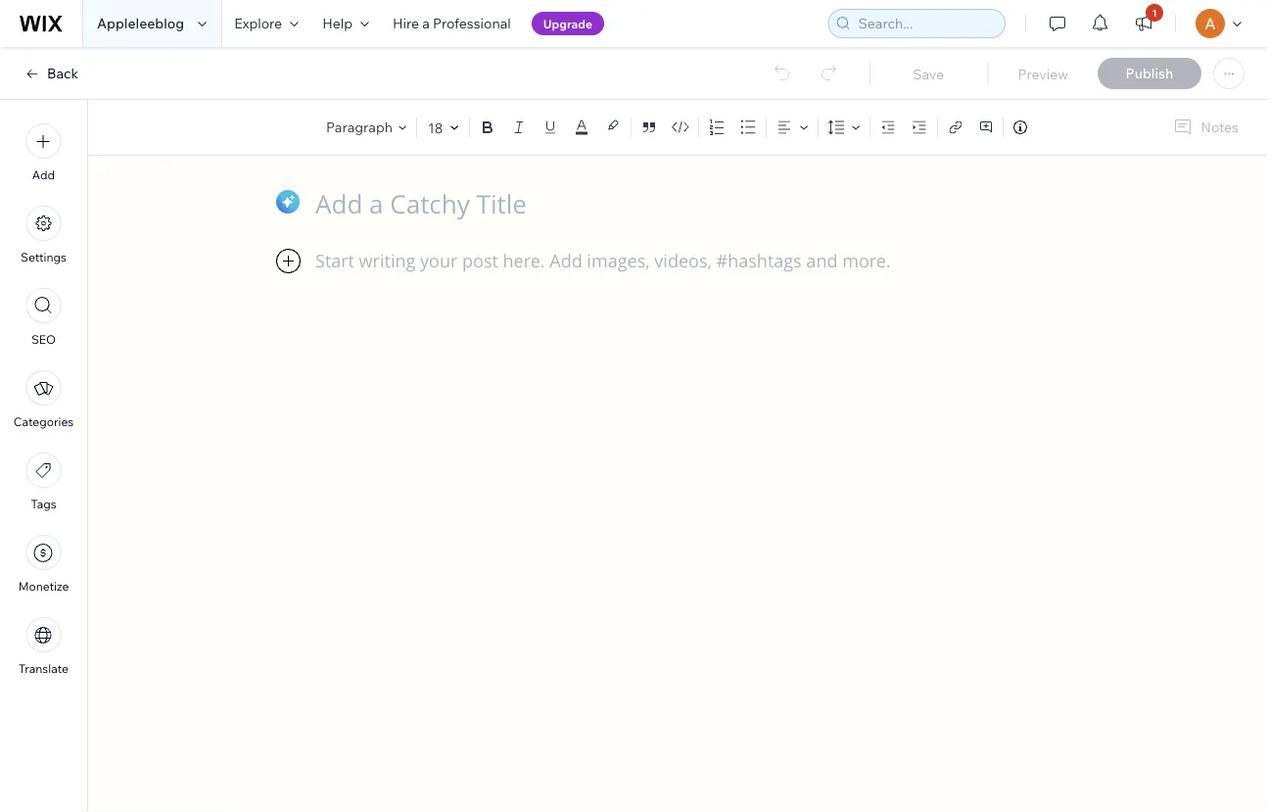 Task type: locate. For each thing, give the bounding box(es) containing it.
menu
[[0, 112, 87, 688]]

professional
[[433, 15, 511, 32]]

notes button
[[1166, 114, 1245, 141]]

Add a Catchy Title text field
[[315, 187, 1020, 221]]

upgrade
[[543, 16, 593, 31]]

monetize button
[[18, 535, 69, 594]]

tags
[[31, 497, 56, 511]]

upgrade button
[[532, 12, 604, 35]]

back button
[[24, 65, 78, 82]]

paragraph
[[326, 119, 393, 136]]

translate
[[19, 661, 69, 676]]

categories button
[[14, 370, 74, 429]]

hire
[[393, 15, 419, 32]]

plugin toolbar image
[[276, 249, 301, 273]]

help
[[322, 15, 353, 32]]

hire a professional
[[393, 15, 511, 32]]

categories
[[14, 414, 74, 429]]

None text field
[[315, 249, 1040, 700]]

None field
[[426, 118, 445, 137]]

seo
[[31, 332, 56, 347]]

a
[[422, 15, 430, 32]]



Task type: vqa. For each thing, say whether or not it's contained in the screenshot.
Help
yes



Task type: describe. For each thing, give the bounding box(es) containing it.
translate button
[[19, 617, 69, 676]]

add
[[32, 167, 55, 182]]

notes
[[1201, 119, 1239, 136]]

hire a professional link
[[381, 0, 523, 47]]

monetize
[[18, 579, 69, 594]]

appleleeblog
[[97, 15, 184, 32]]

settings
[[21, 250, 67, 264]]

paragraph button
[[322, 114, 412, 141]]

back
[[47, 65, 78, 82]]

Search... field
[[853, 10, 999, 37]]

explore
[[234, 15, 282, 32]]

menu containing add
[[0, 112, 87, 688]]

settings button
[[21, 206, 67, 264]]

help button
[[311, 0, 381, 47]]

seo button
[[26, 288, 61, 347]]

1 button
[[1123, 0, 1166, 47]]

add button
[[26, 123, 61, 182]]

tags button
[[26, 453, 61, 511]]

1
[[1152, 6, 1157, 19]]



